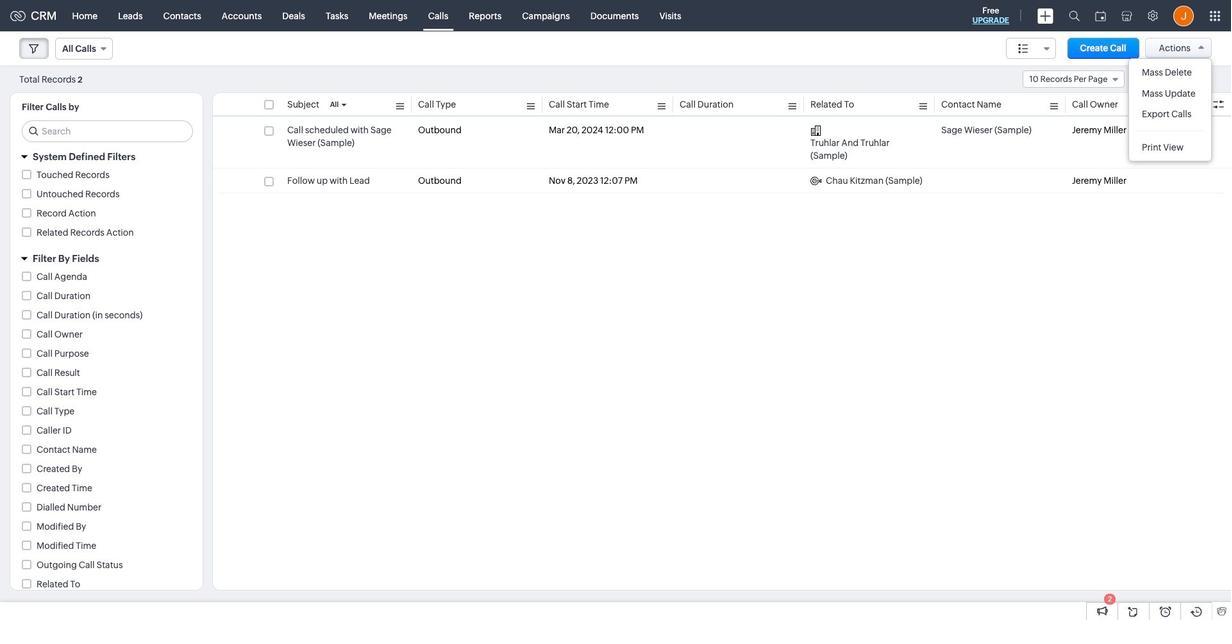 Task type: vqa. For each thing, say whether or not it's contained in the screenshot.
ZOHO PAYROLL Icon
no



Task type: describe. For each thing, give the bounding box(es) containing it.
create menu image
[[1037, 8, 1053, 23]]

profile image
[[1173, 5, 1194, 26]]

profile element
[[1166, 0, 1202, 31]]

Search text field
[[22, 121, 192, 142]]

size image
[[1018, 43, 1028, 54]]

create menu element
[[1030, 0, 1061, 31]]

calendar image
[[1095, 11, 1106, 21]]

none field size
[[1006, 38, 1056, 59]]

search element
[[1061, 0, 1087, 31]]

search image
[[1069, 10, 1080, 21]]



Task type: locate. For each thing, give the bounding box(es) containing it.
logo image
[[10, 11, 26, 21]]

row group
[[213, 118, 1230, 194]]

None field
[[55, 38, 113, 60], [1006, 38, 1056, 59], [1022, 71, 1124, 88], [55, 38, 113, 60], [1022, 71, 1124, 88]]

navigation
[[1168, 70, 1212, 88]]



